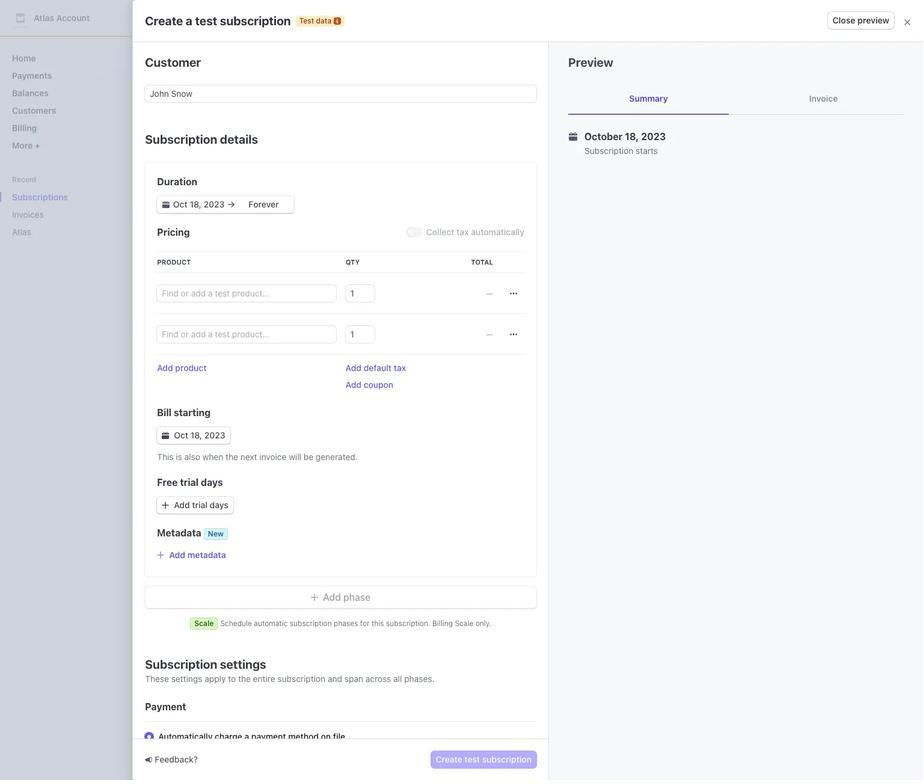 Task type: describe. For each thing, give the bounding box(es) containing it.
all
[[394, 674, 402, 684]]

details
[[220, 132, 258, 146]]

svg image for oct 18, 2023
[[162, 432, 169, 439]]

this
[[157, 452, 174, 462]]

streamline your billing workflows set up and manage your billing operations to capture more revenue and accept recurring payments globally.
[[156, 140, 605, 198]]

customer
[[145, 55, 201, 69]]

all subscriptions
[[156, 82, 224, 93]]

oct
[[174, 430, 188, 441]]

svg image for add trial days
[[162, 502, 169, 509]]

on for charge
[[321, 732, 331, 742]]

recent element
[[0, 187, 132, 242]]

data
[[316, 16, 332, 25]]

charge
[[215, 732, 242, 742]]

products
[[423, 368, 458, 378]]

customers
[[12, 105, 56, 116]]

invoice link
[[744, 83, 905, 114]]

account
[[56, 13, 90, 23]]

and left simulate
[[267, 587, 282, 597]]

test
[[445, 37, 461, 45]]

duration
[[157, 176, 198, 187]]

bill  starting
[[157, 407, 211, 418]]

recent navigation links element
[[0, 175, 132, 242]]

create for create pricing
[[178, 442, 205, 453]]

add coupon button
[[346, 379, 394, 391]]

create pricing
[[178, 442, 234, 453]]

integrations
[[219, 587, 265, 597]]

view for good-better-best
[[183, 310, 202, 320]]

bill
[[157, 407, 172, 418]]

days for free trial days
[[201, 477, 223, 488]]

your for billing
[[245, 140, 280, 159]]

svg image for add phase
[[311, 594, 318, 601]]

end date field
[[236, 199, 292, 211]]

home
[[12, 53, 36, 63]]

your for pricing
[[207, 216, 225, 226]]

create for create test subscription
[[436, 755, 463, 765]]

total
[[471, 258, 494, 266]]

choose your pricing model
[[173, 216, 284, 226]]

and right up on the left top of page
[[196, 166, 218, 181]]

cycle.
[[224, 380, 247, 390]]

better-
[[211, 263, 243, 274]]

add phase button
[[145, 587, 537, 609]]

product
[[175, 363, 207, 373]]

atlas for atlas account
[[34, 13, 54, 23]]

recurring inside streamline your billing workflows set up and manage your billing operations to capture more revenue and accept recurring payments globally.
[[156, 182, 208, 198]]

clocks inside tab list
[[260, 82, 286, 93]]

close preview
[[833, 15, 890, 25]]

pricing down oct 18, 2023 on the left of page
[[207, 442, 234, 453]]

product
[[157, 258, 191, 266]]

pricing
[[157, 227, 190, 238]]

subscription for subscription settings these settings apply to the entire subscription and span across all phases.
[[145, 658, 218, 672]]

by
[[471, 276, 480, 286]]

a up the customer
[[186, 14, 193, 27]]

start date field
[[171, 199, 227, 211]]

tab list containing all subscriptions
[[152, 77, 876, 99]]

about
[[262, 235, 284, 246]]

other pricing model see products and prices guidance to help shape your pricing model.
[[406, 355, 594, 390]]

to inside other pricing model see products and prices guidance to help shape your pricing model.
[[541, 368, 549, 378]]

data
[[463, 37, 479, 45]]

0 vertical spatial tax
[[457, 227, 469, 237]]

more
[[460, 166, 489, 181]]

billing inside usage based charge customers based on how much they use in a billing cycle.
[[199, 380, 222, 390]]

payments
[[12, 70, 52, 81]]

all subscriptions link
[[152, 79, 229, 96]]

test for test clocks
[[241, 82, 258, 93]]

set
[[156, 166, 176, 181]]

Find or add a test customer… text field
[[145, 85, 537, 102]]

pricing up products
[[434, 355, 465, 365]]

price
[[449, 276, 469, 286]]

october
[[585, 131, 623, 142]]

view docs for seat
[[406, 310, 447, 320]]

subscription inside button
[[483, 755, 532, 765]]

test your integrations and simulate billing scenarios through time with test clocks .
[[181, 587, 500, 597]]

18, for october
[[625, 131, 639, 142]]

based inside good-better-best provide a choice of escalating prices, based on tier of service.
[[330, 276, 354, 286]]

free
[[157, 477, 178, 488]]

core navigation links element
[[7, 48, 123, 155]]

automatically
[[471, 227, 525, 237]]

manage
[[221, 166, 267, 181]]

streamline
[[156, 140, 242, 159]]

0 horizontal spatial settings
[[171, 674, 203, 684]]

1 horizontal spatial clocks
[[472, 587, 497, 597]]

pricing down products
[[426, 380, 453, 390]]

to inside subscription settings these settings apply to the entire subscription and span across all phases.
[[228, 674, 236, 684]]

models.
[[389, 235, 420, 246]]

add for add product
[[157, 363, 173, 373]]

add for add phase
[[323, 592, 341, 603]]

up
[[179, 166, 193, 181]]

1 vertical spatial the
[[226, 452, 238, 462]]

automatic
[[254, 619, 288, 628]]

test data
[[300, 16, 332, 25]]

summary link
[[569, 83, 729, 114]]

a inside good-better-best provide a choice of escalating prices, based on tier of service.
[[215, 276, 219, 286]]

1 vertical spatial test
[[454, 587, 470, 597]]

prices
[[477, 368, 501, 378]]

based left how in the top of the page
[[257, 368, 280, 378]]

feedback? button
[[145, 754, 198, 766]]

your up "globally."
[[270, 166, 295, 181]]

how
[[295, 368, 311, 378]]

search
[[169, 13, 196, 23]]

all
[[156, 82, 167, 93]]

automatically charge a payment method on file
[[158, 732, 346, 742]]

1 scale from the left
[[195, 619, 214, 628]]

1 horizontal spatial of
[[249, 276, 257, 286]]

phase
[[344, 592, 371, 603]]

— for bottommost svg icon
[[486, 329, 494, 339]]

start,
[[217, 235, 238, 246]]

1 vertical spatial billing
[[433, 619, 453, 628]]

and inside subscription settings these settings apply to the entire subscription and span across all phases.
[[328, 674, 342, 684]]

test clocks link
[[454, 587, 497, 597]]

model inside choose your pricing model dropdown button
[[259, 216, 284, 226]]

only.
[[476, 619, 492, 628]]

the inside subscription settings these settings apply to the entire subscription and span across all phases.
[[238, 674, 251, 684]]

tab list containing summary
[[569, 83, 905, 115]]

more
[[12, 140, 35, 150]]

when
[[203, 452, 223, 462]]

workflows
[[335, 140, 417, 159]]

view docs button for determine
[[399, 302, 462, 324]]

using
[[568, 276, 589, 286]]

metadata
[[157, 528, 202, 539]]

shape
[[570, 368, 594, 378]]

model inside other pricing model see products and prices guidance to help shape your pricing model.
[[468, 355, 495, 365]]

add for add trial days
[[174, 500, 190, 510]]

subscriptions
[[169, 82, 224, 93]]

starts
[[636, 146, 659, 156]]

test inside button
[[465, 755, 480, 765]]

the inside seat based determine price by the number of people using a subscription.
[[483, 276, 495, 286]]

add metadata
[[169, 550, 226, 560]]

view down in
[[183, 401, 202, 412]]

find or add a test product… text field for bottommost svg icon
[[157, 326, 336, 343]]

seat
[[406, 263, 427, 274]]

across
[[366, 674, 391, 684]]

days for add trial days
[[210, 500, 229, 510]]

will
[[289, 452, 302, 462]]

create a test subscription
[[145, 14, 291, 27]]

october 18, 2023 subscription starts
[[585, 131, 666, 156]]

trial for free
[[180, 477, 199, 488]]

of inside seat based determine price by the number of people using a subscription.
[[530, 276, 537, 286]]

based inside seat based determine price by the number of people using a subscription.
[[429, 263, 457, 274]]

subscription inside subscription settings these settings apply to the entire subscription and span across all phases.
[[278, 674, 326, 684]]

trial for add
[[192, 500, 208, 510]]

view docs button for best
[[176, 302, 239, 324]]

add trial days button
[[157, 497, 233, 514]]

oct 18, 2023
[[174, 430, 225, 441]]

for
[[360, 619, 370, 628]]



Task type: vqa. For each thing, say whether or not it's contained in the screenshot.
first Shortcuts element from the top
no



Task type: locate. For each thing, give the bounding box(es) containing it.
2 horizontal spatial the
[[483, 276, 495, 286]]

18, inside button
[[191, 430, 202, 441]]

add for add metadata
[[169, 550, 186, 560]]

0 vertical spatial trial
[[180, 477, 199, 488]]

common
[[286, 235, 320, 246]]

invoice
[[260, 452, 287, 462]]

to inside streamline your billing workflows set up and manage your billing operations to capture more revenue and accept recurring payments globally.
[[399, 166, 410, 181]]

2023 inside october 18, 2023 subscription starts
[[642, 131, 666, 142]]

2023 for oct
[[205, 430, 225, 441]]

prices,
[[301, 276, 328, 286]]

2 vertical spatial test
[[465, 755, 480, 765]]

before you start, learn about common recurring pricing models.
[[173, 235, 420, 246]]

the left the next
[[226, 452, 238, 462]]

— down total
[[486, 288, 494, 299]]

more button
[[7, 135, 123, 155]]

subscriptions
[[156, 55, 266, 75], [12, 192, 68, 202]]

through
[[384, 587, 414, 597]]

of left people
[[530, 276, 537, 286]]

docs up oct 18, 2023 on the left of page
[[204, 401, 224, 412]]

a up service.
[[215, 276, 219, 286]]

view
[[183, 310, 202, 320], [406, 310, 426, 320], [183, 401, 202, 412]]

pricing up learn
[[227, 216, 256, 226]]

1 horizontal spatial to
[[399, 166, 410, 181]]

view down tier
[[183, 310, 202, 320]]

2 vertical spatial to
[[228, 674, 236, 684]]

subscriptions up invoices
[[12, 192, 68, 202]]

billing link
[[7, 118, 123, 138]]

1 horizontal spatial scale
[[455, 619, 474, 628]]

subscription inside october 18, 2023 subscription starts
[[585, 146, 634, 156]]

0 vertical spatial to
[[399, 166, 410, 181]]

this
[[372, 619, 384, 628]]

0 vertical spatial test
[[300, 16, 314, 25]]

on down qty
[[356, 276, 366, 286]]

0 vertical spatial 2023
[[642, 131, 666, 142]]

0 vertical spatial find or add a test product… text field
[[157, 285, 336, 302]]

subscription. down determine at the top left of page
[[406, 288, 457, 299]]

days up new
[[210, 500, 229, 510]]

in
[[183, 380, 190, 390]]

on inside usage based charge customers based on how much they use in a billing cycle.
[[283, 368, 292, 378]]

18, for oct
[[191, 430, 202, 441]]

2 vertical spatial create
[[436, 755, 463, 765]]

a inside usage based charge customers based on how much they use in a billing cycle.
[[192, 380, 197, 390]]

add trial days
[[174, 500, 229, 510]]

find or add a test product… text field for the middle svg icon
[[157, 285, 336, 302]]

to right apply
[[228, 674, 236, 684]]

find or add a test product… text field up customers
[[157, 326, 336, 343]]

1 horizontal spatial billing
[[433, 619, 453, 628]]

based up price
[[429, 263, 457, 274]]

determine
[[406, 276, 447, 286]]

2023 up create pricing in the left of the page
[[205, 430, 225, 441]]

0 horizontal spatial on
[[283, 368, 292, 378]]

create inside button
[[436, 755, 463, 765]]

1 vertical spatial model
[[468, 355, 495, 365]]

18, up 'starts'
[[625, 131, 639, 142]]

2 vertical spatial the
[[238, 674, 251, 684]]

2 vertical spatial svg image
[[510, 331, 518, 338]]

svg image down "free"
[[162, 502, 169, 509]]

0 vertical spatial subscriptions
[[156, 55, 266, 75]]

tier
[[183, 288, 196, 299]]

the right by at top
[[483, 276, 495, 286]]

phases.
[[405, 674, 435, 684]]

collect
[[427, 227, 455, 237]]

1 vertical spatial to
[[541, 368, 549, 378]]

collect tax automatically
[[427, 227, 525, 237]]

1 vertical spatial recurring
[[322, 235, 358, 246]]

billing inside core navigation links element
[[12, 123, 37, 133]]

on left how in the top of the page
[[283, 368, 292, 378]]

0 horizontal spatial to
[[228, 674, 236, 684]]

1 vertical spatial tax
[[394, 363, 406, 373]]

1 horizontal spatial settings
[[220, 658, 266, 672]]

0 horizontal spatial recurring
[[156, 182, 208, 198]]

accept
[[565, 166, 605, 181]]

the
[[483, 276, 495, 286], [226, 452, 238, 462], [238, 674, 251, 684]]

0 vertical spatial settings
[[220, 658, 266, 672]]

your up you
[[207, 216, 225, 226]]

atlas left 'account'
[[34, 13, 54, 23]]

1 horizontal spatial the
[[238, 674, 251, 684]]

test down add metadata button
[[181, 587, 197, 597]]

svg image
[[162, 432, 169, 439], [162, 502, 169, 509], [311, 594, 318, 601]]

0 vertical spatial billing
[[12, 123, 37, 133]]

escalating
[[259, 276, 299, 286]]

view down determine at the top left of page
[[406, 310, 426, 320]]

svg image left add phase
[[311, 594, 318, 601]]

2023 inside button
[[205, 430, 225, 441]]

0 vertical spatial on
[[356, 276, 366, 286]]

your up manage on the top
[[245, 140, 280, 159]]

trial
[[180, 477, 199, 488], [192, 500, 208, 510]]

0 vertical spatial recurring
[[156, 182, 208, 198]]

1 vertical spatial test
[[241, 82, 258, 93]]

current button
[[156, 619, 393, 644]]

docs for best
[[204, 310, 224, 320]]

subscription inside subscription settings these settings apply to the entire subscription and span across all phases.
[[145, 658, 218, 672]]

2023 up 'starts'
[[642, 131, 666, 142]]

a inside seat based determine price by the number of people using a subscription.
[[592, 276, 596, 286]]

view docs for good-
[[183, 310, 224, 320]]

2 scale from the left
[[455, 619, 474, 628]]

1 vertical spatial 2023
[[205, 430, 225, 441]]

create for create a test subscription
[[145, 14, 183, 27]]

on
[[356, 276, 366, 286], [283, 368, 292, 378], [321, 732, 331, 742]]

1 horizontal spatial 2023
[[642, 131, 666, 142]]

of right tier
[[198, 288, 206, 299]]

tax inside button
[[394, 363, 406, 373]]

1 horizontal spatial tax
[[457, 227, 469, 237]]

they
[[337, 368, 354, 378]]

subscription for subscription details
[[145, 132, 218, 146]]

Search search field
[[149, 7, 489, 29]]

settings up "entire"
[[220, 658, 266, 672]]

and
[[196, 166, 218, 181], [541, 166, 562, 181], [461, 368, 475, 378], [267, 587, 282, 597], [328, 674, 342, 684]]

on inside good-better-best provide a choice of escalating prices, based on tier of service.
[[356, 276, 366, 286]]

0 vertical spatial atlas
[[34, 13, 54, 23]]

1 vertical spatial on
[[283, 368, 292, 378]]

atlas inside 'link'
[[12, 227, 31, 237]]

1 vertical spatial svg image
[[162, 502, 169, 509]]

1 vertical spatial find or add a test product… text field
[[157, 326, 336, 343]]

view docs down in
[[183, 401, 224, 412]]

svg image inside "add phase" button
[[311, 594, 318, 601]]

1 vertical spatial trial
[[192, 500, 208, 510]]

svg image down duration
[[163, 201, 170, 208]]

a right using
[[592, 276, 596, 286]]

simulate
[[284, 587, 316, 597]]

1 horizontal spatial subscriptions
[[156, 55, 266, 75]]

atlas for atlas
[[12, 227, 31, 237]]

0 horizontal spatial billing
[[12, 123, 37, 133]]

before
[[173, 235, 199, 246]]

pricing
[[227, 216, 256, 226], [360, 235, 387, 246], [434, 355, 465, 365], [426, 380, 453, 390], [207, 442, 234, 453]]

feedback?
[[155, 755, 198, 765]]

0 horizontal spatial scale
[[195, 619, 214, 628]]

subscription up these
[[145, 658, 218, 672]]

trial inside button
[[192, 500, 208, 510]]

default
[[364, 363, 392, 373]]

svg image up guidance
[[510, 331, 518, 338]]

subscriptions up subscriptions
[[156, 55, 266, 75]]

add default tax
[[346, 363, 406, 373]]

balances
[[12, 88, 49, 98]]

next
[[241, 452, 257, 462]]

0 vertical spatial clocks
[[260, 82, 286, 93]]

1 vertical spatial svg image
[[510, 290, 518, 297]]

pricing up qty
[[360, 235, 387, 246]]

add up add coupon
[[346, 363, 362, 373]]

add for add default tax
[[346, 363, 362, 373]]

seat based determine price by the number of people using a subscription.
[[406, 263, 596, 299]]

1 vertical spatial create
[[178, 442, 205, 453]]

0 vertical spatial the
[[483, 276, 495, 286]]

view docs down tier
[[183, 310, 224, 320]]

add coupon
[[346, 380, 394, 390]]

customers
[[213, 368, 254, 378]]

recurring up qty
[[322, 235, 358, 246]]

also
[[185, 452, 200, 462]]

0 horizontal spatial 2023
[[205, 430, 225, 441]]

based down qty
[[330, 276, 354, 286]]

subscription
[[220, 14, 291, 27], [290, 619, 332, 628], [278, 674, 326, 684], [483, 755, 532, 765]]

and left accept
[[541, 166, 562, 181]]

help
[[551, 368, 568, 378]]

test
[[300, 16, 314, 25], [241, 82, 258, 93], [181, 587, 197, 597]]

create test subscription
[[436, 755, 532, 765]]

2 find or add a test product… text field from the top
[[157, 326, 336, 343]]

— up prices
[[486, 329, 494, 339]]

1 vertical spatial subscriptions
[[12, 192, 68, 202]]

add
[[157, 363, 173, 373], [346, 363, 362, 373], [346, 380, 362, 390], [174, 500, 190, 510], [169, 550, 186, 560], [323, 592, 341, 603]]

billing up more
[[12, 123, 37, 133]]

a right charge
[[245, 732, 249, 742]]

metadata
[[188, 550, 226, 560]]

1 vertical spatial subscription.
[[386, 619, 431, 628]]

payment
[[252, 732, 286, 742]]

scheduled button
[[398, 619, 634, 644]]

0 horizontal spatial test
[[181, 587, 197, 597]]

service.
[[208, 288, 239, 299]]

subscription. right this
[[386, 619, 431, 628]]

view for seat based
[[406, 310, 426, 320]]

1 horizontal spatial recurring
[[322, 235, 358, 246]]

— for the middle svg icon
[[486, 288, 494, 299]]

your for integrations
[[199, 587, 216, 597]]

add for add coupon
[[346, 380, 362, 390]]

1 vertical spatial days
[[210, 500, 229, 510]]

docs down determine at the top left of page
[[428, 310, 447, 320]]

operations
[[335, 166, 396, 181]]

on for based
[[283, 368, 292, 378]]

docs
[[204, 310, 224, 320], [428, 310, 447, 320], [204, 401, 224, 412]]

2023 for october
[[642, 131, 666, 142]]

0 vertical spatial svg image
[[163, 201, 170, 208]]

atlas inside button
[[34, 13, 54, 23]]

test inside tab list
[[241, 82, 258, 93]]

add down they
[[346, 380, 362, 390]]

1 vertical spatial clocks
[[472, 587, 497, 597]]

tax right collect on the top
[[457, 227, 469, 237]]

scale left only.
[[455, 619, 474, 628]]

days up add trial days
[[201, 477, 223, 488]]

the left "entire"
[[238, 674, 251, 684]]

and left span
[[328, 674, 342, 684]]

find or add a test product… text field down best
[[157, 285, 336, 302]]

entire
[[253, 674, 275, 684]]

0 horizontal spatial subscriptions
[[12, 192, 68, 202]]

0 horizontal spatial clocks
[[260, 82, 286, 93]]

atlas account
[[34, 13, 90, 23]]

subscription details
[[145, 132, 258, 146]]

0 vertical spatial test
[[195, 14, 217, 27]]

billing down with
[[433, 619, 453, 628]]

days inside add trial days button
[[210, 500, 229, 510]]

1 horizontal spatial on
[[321, 732, 331, 742]]

1 — from the top
[[486, 288, 494, 299]]

tab list containing current
[[156, 619, 876, 644]]

is
[[176, 452, 182, 462]]

good-better-best provide a choice of escalating prices, based on tier of service.
[[183, 263, 366, 299]]

docs for determine
[[428, 310, 447, 320]]

home link
[[7, 48, 123, 68]]

payments link
[[7, 66, 123, 85]]

0 horizontal spatial 18,
[[191, 430, 202, 441]]

subscription down october
[[585, 146, 634, 156]]

add left phase
[[323, 592, 341, 603]]

globally.
[[270, 182, 317, 198]]

2 horizontal spatial test
[[300, 16, 314, 25]]

view docs button down service.
[[176, 302, 239, 324]]

add inside "button"
[[157, 363, 173, 373]]

test up 'details'
[[241, 82, 258, 93]]

view docs button down determine at the top left of page
[[399, 302, 462, 324]]

atlas link
[[7, 222, 106, 242]]

add product button
[[157, 362, 207, 374]]

use
[[356, 368, 370, 378]]

0 horizontal spatial the
[[226, 452, 238, 462]]

test clocks link
[[236, 79, 291, 96]]

Find or add a test product… text field
[[157, 285, 336, 302], [157, 326, 336, 343]]

scale
[[195, 619, 214, 628], [455, 619, 474, 628]]

0 horizontal spatial of
[[198, 288, 206, 299]]

1 vertical spatial settings
[[171, 674, 203, 684]]

subscriptions link
[[7, 187, 106, 207]]

and up model.
[[461, 368, 475, 378]]

0 horizontal spatial tax
[[394, 363, 406, 373]]

starting
[[174, 407, 211, 418]]

0 vertical spatial model
[[259, 216, 284, 226]]

to left "help"
[[541, 368, 549, 378]]

2 vertical spatial test
[[181, 587, 197, 597]]

0 horizontal spatial atlas
[[12, 227, 31, 237]]

schedule automatic subscription phases for this subscription. billing scale only.
[[221, 619, 492, 628]]

add inside button
[[346, 380, 362, 390]]

1 horizontal spatial model
[[468, 355, 495, 365]]

svg image left the oct on the left bottom
[[162, 432, 169, 439]]

your down the see
[[406, 380, 424, 390]]

on left file
[[321, 732, 331, 742]]

your left integrations
[[199, 587, 216, 597]]

generated.
[[316, 452, 358, 462]]

trial down the free trial days
[[192, 500, 208, 510]]

1 horizontal spatial atlas
[[34, 13, 54, 23]]

0 vertical spatial subscription.
[[406, 288, 457, 299]]

a right in
[[192, 380, 197, 390]]

svg image inside oct 18, 2023 button
[[162, 432, 169, 439]]

of down best
[[249, 276, 257, 286]]

1 vertical spatial 18,
[[191, 430, 202, 441]]

add down the free trial days
[[174, 500, 190, 510]]

0 vertical spatial —
[[486, 288, 494, 299]]

and inside other pricing model see products and prices guidance to help shape your pricing model.
[[461, 368, 475, 378]]

recurring down up on the left top of page
[[156, 182, 208, 198]]

18, right the oct on the left bottom
[[191, 430, 202, 441]]

tax left the see
[[394, 363, 406, 373]]

qty
[[346, 258, 360, 266]]

1 vertical spatial —
[[486, 329, 494, 339]]

pricing inside dropdown button
[[227, 216, 256, 226]]

0 vertical spatial 18,
[[625, 131, 639, 142]]

subscription. inside seat based determine price by the number of people using a subscription.
[[406, 288, 457, 299]]

guidance
[[503, 368, 539, 378]]

svg image down number
[[510, 290, 518, 297]]

settings left apply
[[171, 674, 203, 684]]

1 vertical spatial atlas
[[12, 227, 31, 237]]

1 horizontal spatial test
[[241, 82, 258, 93]]

model down end date field
[[259, 216, 284, 226]]

2 horizontal spatial on
[[356, 276, 366, 286]]

2 vertical spatial svg image
[[311, 594, 318, 601]]

2 — from the top
[[486, 329, 494, 339]]

svg image
[[163, 201, 170, 208], [510, 290, 518, 297], [510, 331, 518, 338]]

subscriptions inside recent element
[[12, 192, 68, 202]]

scenarios
[[344, 587, 381, 597]]

your inside other pricing model see products and prices guidance to help shape your pricing model.
[[406, 380, 424, 390]]

2 horizontal spatial of
[[530, 276, 537, 286]]

these
[[145, 674, 169, 684]]

based
[[429, 263, 457, 274], [330, 276, 354, 286], [214, 355, 241, 365], [257, 368, 280, 378]]

None text field
[[346, 285, 375, 302], [346, 326, 375, 343], [346, 285, 375, 302], [346, 326, 375, 343]]

this is also when the next invoice will be generated.
[[157, 452, 358, 462]]

automatically
[[158, 732, 213, 742]]

svg image inside add trial days button
[[162, 502, 169, 509]]

test left data
[[300, 16, 314, 25]]

your
[[245, 140, 280, 159], [270, 166, 295, 181], [207, 216, 225, 226], [406, 380, 424, 390], [199, 587, 216, 597]]

recurring
[[156, 182, 208, 198], [322, 235, 358, 246]]

2 horizontal spatial to
[[541, 368, 549, 378]]

billing
[[284, 140, 332, 159], [298, 166, 332, 181], [199, 380, 222, 390], [319, 587, 342, 597]]

view docs button down in
[[176, 394, 239, 415]]

add left product
[[157, 363, 173, 373]]

docs down service.
[[204, 310, 224, 320]]

18, inside october 18, 2023 subscription starts
[[625, 131, 639, 142]]

subscription up up on the left top of page
[[145, 132, 218, 146]]

view docs down determine at the top left of page
[[406, 310, 447, 320]]

0 vertical spatial svg image
[[162, 432, 169, 439]]

test for test data
[[300, 16, 314, 25]]

other
[[406, 355, 432, 365]]

2 vertical spatial on
[[321, 732, 331, 742]]

add down metadata
[[169, 550, 186, 560]]

current
[[163, 626, 193, 636]]

tab list
[[152, 77, 876, 99], [569, 83, 905, 115], [156, 619, 876, 644]]

0 vertical spatial create
[[145, 14, 183, 27]]

your inside dropdown button
[[207, 216, 225, 226]]

model up prices
[[468, 355, 495, 365]]

atlas down invoices
[[12, 227, 31, 237]]

to left capture
[[399, 166, 410, 181]]

1 horizontal spatial 18,
[[625, 131, 639, 142]]

trial right "free"
[[180, 477, 199, 488]]

based up customers
[[214, 355, 241, 365]]

scale right current
[[195, 619, 214, 628]]

view docs button for charge
[[176, 394, 239, 415]]

0 vertical spatial days
[[201, 477, 223, 488]]

0 horizontal spatial model
[[259, 216, 284, 226]]

1 find or add a test product… text field from the top
[[157, 285, 336, 302]]



